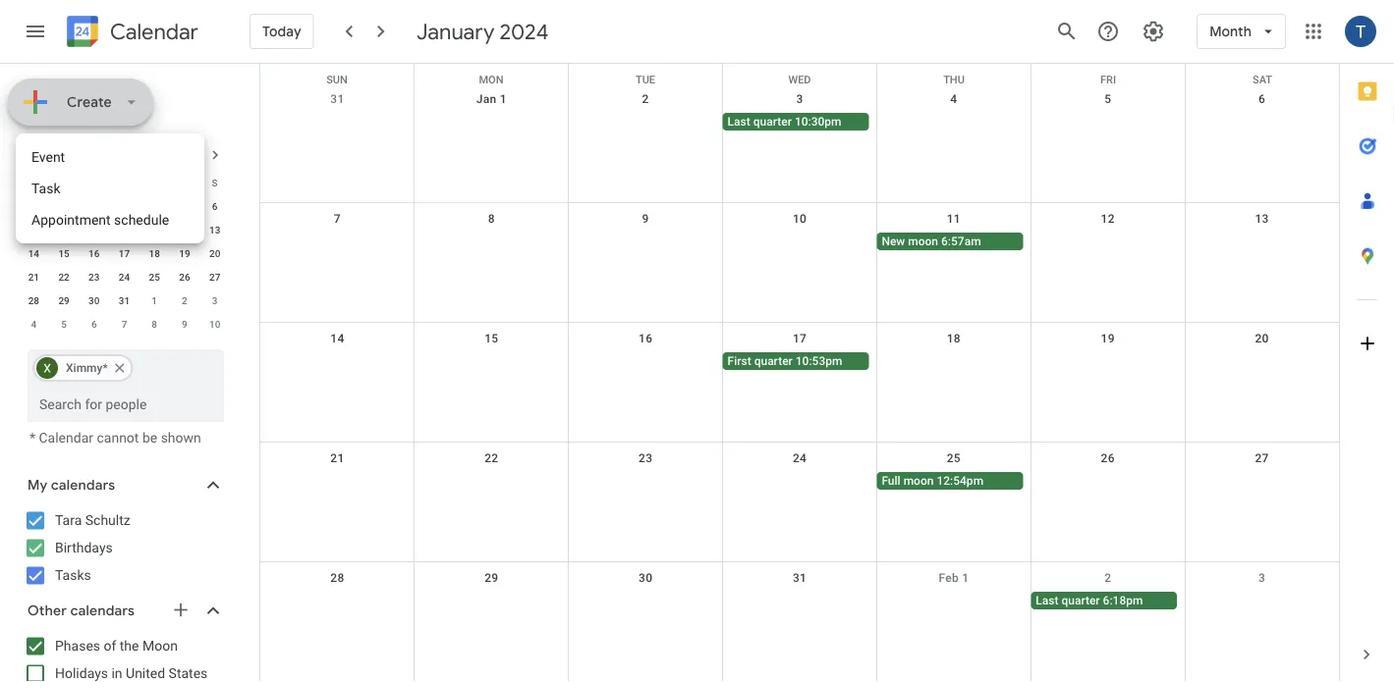 Task type: locate. For each thing, give the bounding box(es) containing it.
20
[[209, 248, 220, 259], [1255, 332, 1269, 346]]

mon
[[479, 74, 504, 86]]

tasks
[[55, 568, 91, 584]]

8
[[488, 212, 495, 226], [61, 224, 67, 236], [152, 318, 157, 330]]

1 horizontal spatial 26
[[1101, 452, 1115, 466]]

ximmy, selected option
[[32, 353, 133, 384]]

today button
[[250, 8, 314, 55]]

28 for 1
[[28, 295, 39, 307]]

2 down tue
[[642, 92, 649, 106]]

21 inside grid
[[330, 452, 344, 466]]

sun
[[326, 74, 348, 86]]

1 vertical spatial 14
[[330, 332, 344, 346]]

calendars up of
[[70, 603, 135, 621]]

1 horizontal spatial 6
[[212, 200, 218, 212]]

24
[[119, 271, 130, 283], [793, 452, 807, 466]]

last quarter 6:18pm button
[[1031, 593, 1177, 610]]

feb 1
[[939, 572, 969, 586]]

26 element
[[173, 265, 196, 289]]

0 vertical spatial 2
[[642, 92, 649, 106]]

15
[[58, 248, 70, 259], [485, 332, 499, 346]]

1 horizontal spatial 9
[[182, 318, 187, 330]]

11 inside row group
[[149, 224, 160, 236]]

28
[[28, 295, 39, 307], [330, 572, 344, 586]]

0 horizontal spatial 22
[[58, 271, 70, 283]]

1 vertical spatial 2
[[182, 295, 187, 307]]

2 s from the left
[[212, 177, 218, 189]]

13 inside row group
[[209, 224, 220, 236]]

19 inside 19 element
[[179, 248, 190, 259]]

0 vertical spatial 17
[[119, 248, 130, 259]]

fri
[[1101, 74, 1116, 86]]

29 inside row group
[[58, 295, 70, 307]]

28 for feb 1
[[330, 572, 344, 586]]

calendars inside dropdown button
[[70, 603, 135, 621]]

1 vertical spatial 29
[[485, 572, 499, 586]]

1 horizontal spatial 20
[[1255, 332, 1269, 346]]

1 vertical spatial calendar
[[39, 430, 93, 447]]

1 horizontal spatial 13
[[1255, 212, 1269, 226]]

event
[[31, 149, 65, 165]]

6 down sat
[[1259, 92, 1266, 106]]

quarter left 10:30pm
[[754, 115, 792, 129]]

0 horizontal spatial 19
[[179, 248, 190, 259]]

25 down 18 element in the top of the page
[[149, 271, 160, 283]]

0 horizontal spatial 6
[[91, 318, 97, 330]]

0 vertical spatial january 2024
[[416, 18, 549, 45]]

* for *
[[103, 362, 108, 375]]

0 vertical spatial 15
[[58, 248, 70, 259]]

0 horizontal spatial 11
[[149, 224, 160, 236]]

1 horizontal spatial last
[[1036, 595, 1059, 608]]

10:53pm
[[796, 355, 843, 369]]

2 down the 26 element
[[182, 295, 187, 307]]

11 inside grid
[[947, 212, 961, 226]]

4 down thu
[[951, 92, 958, 106]]

9
[[642, 212, 649, 226], [91, 224, 97, 236], [182, 318, 187, 330]]

appointment
[[31, 212, 111, 228]]

12
[[1101, 212, 1115, 226]]

1 vertical spatial calendars
[[70, 603, 135, 621]]

grid
[[259, 64, 1339, 683]]

10 up 17 "element"
[[119, 224, 130, 236]]

s up 13 element on the top left of page
[[212, 177, 218, 189]]

last quarter 10:30pm
[[728, 115, 842, 129]]

new
[[882, 235, 905, 249]]

january up m
[[28, 146, 81, 164]]

* up 'search for people' text box
[[103, 362, 108, 375]]

0 vertical spatial 24
[[119, 271, 130, 283]]

1 vertical spatial moon
[[904, 475, 934, 488]]

3 for 1
[[212, 295, 218, 307]]

0 horizontal spatial 25
[[149, 271, 160, 283]]

30 inside row group
[[89, 295, 100, 307]]

2 horizontal spatial 7
[[334, 212, 341, 226]]

last left 10:30pm
[[728, 115, 751, 129]]

2 horizontal spatial 3
[[1259, 572, 1266, 586]]

8 inside grid
[[488, 212, 495, 226]]

5 down fri
[[1105, 92, 1112, 106]]

5 down the 29 element
[[61, 318, 67, 330]]

tab list
[[1340, 64, 1394, 628]]

13
[[1255, 212, 1269, 226], [209, 224, 220, 236]]

0 vertical spatial last
[[728, 115, 751, 129]]

0 horizontal spatial 17
[[119, 248, 130, 259]]

moon inside button
[[904, 475, 934, 488]]

my calendars button
[[4, 470, 244, 502]]

3
[[796, 92, 803, 106], [212, 295, 218, 307], [1259, 572, 1266, 586]]

9 for sun
[[642, 212, 649, 226]]

s
[[31, 177, 37, 189], [212, 177, 218, 189]]

* up my at the left of the page
[[29, 430, 35, 447]]

*
[[103, 362, 108, 375], [29, 430, 35, 447]]

0 vertical spatial 4
[[951, 92, 958, 106]]

0 horizontal spatial 2024
[[84, 146, 118, 164]]

1 vertical spatial 18
[[947, 332, 961, 346]]

1 vertical spatial 27
[[1255, 452, 1269, 466]]

0 horizontal spatial 24
[[119, 271, 130, 283]]

2024
[[500, 18, 549, 45], [84, 146, 118, 164]]

1 horizontal spatial 30
[[639, 572, 653, 586]]

0 vertical spatial 30
[[89, 295, 100, 307]]

thu
[[944, 74, 965, 86]]

0 vertical spatial calendar
[[110, 18, 198, 46]]

s up the december 31 element
[[31, 177, 37, 189]]

13 element
[[203, 218, 227, 242]]

None search field
[[0, 342, 244, 447]]

0 horizontal spatial *
[[29, 430, 35, 447]]

23 inside january 2024 grid
[[89, 271, 100, 283]]

11 up 18 element in the top of the page
[[149, 224, 160, 236]]

calendars up tara schultz
[[51, 477, 115, 495]]

3 element
[[113, 195, 136, 218]]

calendar up my calendars
[[39, 430, 93, 447]]

18 inside 18 element
[[149, 248, 160, 259]]

other calendars
[[28, 603, 135, 621]]

1 right feb on the right
[[962, 572, 969, 586]]

1 horizontal spatial 14
[[330, 332, 344, 346]]

first
[[728, 355, 751, 369]]

quarter
[[754, 115, 792, 129], [754, 355, 793, 369], [1062, 595, 1100, 608]]

calendars inside "dropdown button"
[[51, 477, 115, 495]]

full
[[882, 475, 901, 488]]

4 for 6
[[152, 200, 157, 212]]

0 vertical spatial 14
[[28, 248, 39, 259]]

0 horizontal spatial 8
[[61, 224, 67, 236]]

3 inside row group
[[212, 295, 218, 307]]

25 element
[[143, 265, 166, 289]]

0 horizontal spatial 18
[[149, 248, 160, 259]]

10 for sun
[[793, 212, 807, 226]]

0 horizontal spatial 5
[[61, 318, 67, 330]]

18 down 11 element on the top left of page
[[149, 248, 160, 259]]

4
[[951, 92, 958, 106], [152, 200, 157, 212], [31, 318, 37, 330]]

february 7 element
[[113, 313, 136, 336]]

27 inside row group
[[209, 271, 220, 283]]

11
[[947, 212, 961, 226], [149, 224, 160, 236]]

10 down february 3 element
[[209, 318, 220, 330]]

1 vertical spatial 28
[[330, 572, 344, 586]]

february 10 element
[[203, 313, 227, 336]]

quarter inside button
[[754, 355, 793, 369]]

quarter right first
[[754, 355, 793, 369]]

10 element
[[113, 218, 136, 242]]

24 inside row group
[[119, 271, 130, 283]]

0 vertical spatial 16
[[89, 248, 100, 259]]

wed
[[789, 74, 811, 86]]

0 vertical spatial 27
[[209, 271, 220, 283]]

other calendars button
[[4, 596, 244, 627]]

0 vertical spatial 18
[[149, 248, 160, 259]]

month
[[1210, 23, 1252, 40]]

m
[[60, 177, 68, 189]]

my
[[28, 477, 48, 495]]

13 for sun
[[1255, 212, 1269, 226]]

feb
[[939, 572, 959, 586]]

1 vertical spatial 3
[[212, 295, 218, 307]]

26
[[179, 271, 190, 283], [1101, 452, 1115, 466]]

last left 6:18pm
[[1036, 595, 1059, 608]]

17 down 10 element
[[119, 248, 130, 259]]

16 inside grid
[[639, 332, 653, 346]]

22
[[58, 271, 70, 283], [485, 452, 499, 466]]

29 for feb 1
[[485, 572, 499, 586]]

13 inside grid
[[1255, 212, 1269, 226]]

0 vertical spatial quarter
[[754, 115, 792, 129]]

0 horizontal spatial 2
[[182, 295, 187, 307]]

2 vertical spatial quarter
[[1062, 595, 1100, 608]]

1
[[500, 92, 507, 106], [61, 200, 67, 212], [152, 295, 157, 307], [962, 572, 969, 586]]

27
[[209, 271, 220, 283], [1255, 452, 1269, 466]]

moon
[[908, 235, 939, 249], [904, 475, 934, 488]]

row containing 4
[[19, 313, 230, 336]]

united
[[126, 666, 165, 682]]

1 horizontal spatial 27
[[1255, 452, 1269, 466]]

2024 up mon
[[500, 18, 549, 45]]

18 down new moon 6:57am button
[[947, 332, 961, 346]]

january up mon
[[416, 18, 495, 45]]

holidays
[[55, 666, 108, 682]]

1 vertical spatial january 2024
[[28, 146, 118, 164]]

0 horizontal spatial last
[[728, 115, 751, 129]]

16
[[89, 248, 100, 259], [639, 332, 653, 346]]

0 vertical spatial 20
[[209, 248, 220, 259]]

row containing s
[[19, 171, 230, 195]]

1 horizontal spatial 21
[[330, 452, 344, 466]]

row group
[[19, 195, 230, 336]]

0 horizontal spatial 4
[[31, 318, 37, 330]]

19 element
[[173, 242, 196, 265]]

9 inside row
[[182, 318, 187, 330]]

moon right full
[[904, 475, 934, 488]]

28 inside january 2024 grid
[[28, 295, 39, 307]]

0 horizontal spatial 23
[[89, 271, 100, 283]]

5 inside row
[[61, 318, 67, 330]]

january 2024
[[416, 18, 549, 45], [28, 146, 118, 164]]

0 vertical spatial 28
[[28, 295, 39, 307]]

1 horizontal spatial 28
[[330, 572, 344, 586]]

moon inside button
[[908, 235, 939, 249]]

21 inside row group
[[28, 271, 39, 283]]

phases
[[55, 639, 100, 655]]

calendar element
[[63, 12, 198, 55]]

last
[[728, 115, 751, 129], [1036, 595, 1059, 608]]

appointment schedule
[[31, 212, 169, 228]]

2 element
[[82, 195, 106, 218]]

0 horizontal spatial 21
[[28, 271, 39, 283]]

1 horizontal spatial 23
[[639, 452, 653, 466]]

moon right new
[[908, 235, 939, 249]]

1 horizontal spatial 15
[[485, 332, 499, 346]]

2 horizontal spatial 9
[[642, 212, 649, 226]]

quarter left 6:18pm
[[1062, 595, 1100, 608]]

1 vertical spatial 21
[[330, 452, 344, 466]]

22 inside row group
[[58, 271, 70, 283]]

2 horizontal spatial 8
[[488, 212, 495, 226]]

Search for people text field
[[39, 387, 212, 423]]

2
[[642, 92, 649, 106], [182, 295, 187, 307], [1105, 572, 1112, 586]]

1 inside cell
[[61, 200, 67, 212]]

4 down the 28 element
[[31, 318, 37, 330]]

create button
[[8, 79, 153, 126]]

full moon 12:54pm
[[882, 475, 984, 488]]

1 horizontal spatial 16
[[639, 332, 653, 346]]

other calendars list
[[4, 631, 244, 683]]

4 for 5
[[951, 92, 958, 106]]

birthdays
[[55, 540, 113, 557]]

30
[[89, 295, 100, 307], [639, 572, 653, 586]]

row group containing 31
[[19, 195, 230, 336]]

selected people list box
[[28, 350, 224, 387]]

february 2 element
[[173, 289, 196, 313]]

january 2024 up mon
[[416, 18, 549, 45]]

last for last quarter 6:18pm
[[1036, 595, 1059, 608]]

february 9 element
[[173, 313, 196, 336]]

cell
[[260, 113, 415, 133], [415, 113, 569, 133], [569, 113, 723, 133], [877, 113, 1031, 133], [1031, 113, 1185, 133], [1185, 113, 1339, 133], [170, 218, 200, 242], [415, 233, 569, 253], [569, 233, 723, 253], [723, 233, 877, 253], [1031, 233, 1185, 253], [260, 353, 415, 372], [415, 353, 569, 372], [569, 353, 723, 372], [877, 353, 1031, 372], [1031, 353, 1185, 372], [260, 473, 415, 492], [415, 473, 569, 492], [569, 473, 723, 492], [723, 473, 877, 492], [1031, 473, 1185, 492], [1185, 473, 1339, 492], [415, 593, 569, 612], [569, 593, 723, 612], [877, 593, 1031, 612]]

0 horizontal spatial s
[[31, 177, 37, 189]]

0 horizontal spatial 26
[[179, 271, 190, 283]]

24 down 17 "element"
[[119, 271, 130, 283]]

1 horizontal spatial 8
[[152, 318, 157, 330]]

17 inside 17 "element"
[[119, 248, 130, 259]]

31
[[330, 92, 344, 106], [28, 200, 39, 212], [119, 295, 130, 307], [793, 572, 807, 586]]

0 horizontal spatial 16
[[89, 248, 100, 259]]

6 down 30 element
[[91, 318, 97, 330]]

1 down m
[[61, 200, 67, 212]]

24 down first quarter 10:53pm button
[[793, 452, 807, 466]]

14 element
[[22, 242, 46, 265]]

1 vertical spatial 19
[[1101, 332, 1115, 346]]

11 up new moon 6:57am button
[[947, 212, 961, 226]]

the
[[120, 639, 139, 655]]

0 horizontal spatial 28
[[28, 295, 39, 307]]

1 vertical spatial quarter
[[754, 355, 793, 369]]

14
[[28, 248, 39, 259], [330, 332, 344, 346]]

29 inside grid
[[485, 572, 499, 586]]

0 horizontal spatial january
[[28, 146, 81, 164]]

17 up first quarter 10:53pm button
[[793, 332, 807, 346]]

31 element
[[113, 289, 136, 313]]

10
[[793, 212, 807, 226], [119, 224, 130, 236], [209, 318, 220, 330]]

tue
[[636, 74, 656, 86]]

11 for sun
[[947, 212, 961, 226]]

2 vertical spatial 4
[[31, 318, 37, 330]]

0 horizontal spatial 7
[[31, 224, 37, 236]]

in
[[112, 666, 122, 682]]

8 for sun
[[488, 212, 495, 226]]

calendars
[[51, 477, 115, 495], [70, 603, 135, 621]]

january
[[416, 18, 495, 45], [28, 146, 81, 164]]

0 horizontal spatial 20
[[209, 248, 220, 259]]

0 horizontal spatial 3
[[212, 295, 218, 307]]

1 vertical spatial 16
[[639, 332, 653, 346]]

25
[[149, 271, 160, 283], [947, 452, 961, 466]]

of
[[104, 639, 116, 655]]

2 inside row group
[[182, 295, 187, 307]]

* for * calendar cannot be shown
[[29, 430, 35, 447]]

0 vertical spatial moon
[[908, 235, 939, 249]]

23
[[89, 271, 100, 283], [639, 452, 653, 466]]

january 2024 up m
[[28, 146, 118, 164]]

2 up last quarter 6:18pm button
[[1105, 572, 1112, 586]]

calendar up the create
[[110, 18, 198, 46]]

15 element
[[52, 242, 76, 265]]

1 horizontal spatial 22
[[485, 452, 499, 466]]

24 element
[[113, 265, 136, 289]]

9 inside grid
[[642, 212, 649, 226]]

other
[[28, 603, 67, 621]]

0 vertical spatial january
[[416, 18, 495, 45]]

30 for 1
[[89, 295, 100, 307]]

first quarter 10:53pm button
[[723, 353, 869, 370]]

25 up the full moon 12:54pm button on the bottom of page
[[947, 452, 961, 466]]

0 vertical spatial 3
[[796, 92, 803, 106]]

13 for january 2024
[[209, 224, 220, 236]]

10 down last quarter 10:30pm button
[[793, 212, 807, 226]]

0 vertical spatial 6
[[1259, 92, 1266, 106]]

1 vertical spatial 4
[[152, 200, 157, 212]]

25 inside grid
[[947, 452, 961, 466]]

quarter for 10:30pm
[[754, 115, 792, 129]]

schultz
[[85, 513, 130, 529]]

1 vertical spatial 22
[[485, 452, 499, 466]]

4 up 11 element on the top left of page
[[152, 200, 157, 212]]

moon for full
[[904, 475, 934, 488]]

0 horizontal spatial 29
[[58, 295, 70, 307]]

1 horizontal spatial 24
[[793, 452, 807, 466]]

7
[[334, 212, 341, 226], [31, 224, 37, 236], [122, 318, 127, 330]]

6 up 13 element on the top left of page
[[212, 200, 218, 212]]

16 inside row group
[[89, 248, 100, 259]]

0 horizontal spatial calendar
[[39, 430, 93, 447]]

1 horizontal spatial 11
[[947, 212, 961, 226]]

29
[[58, 295, 70, 307], [485, 572, 499, 586]]

0 vertical spatial *
[[103, 362, 108, 375]]

4 inside grid
[[951, 92, 958, 106]]

18
[[149, 248, 160, 259], [947, 332, 961, 346]]

main drawer image
[[24, 20, 47, 43]]

1 vertical spatial 15
[[485, 332, 499, 346]]

* inside ximmy, selected option
[[103, 362, 108, 375]]

quarter for 6:18pm
[[1062, 595, 1100, 608]]

calendar
[[110, 18, 198, 46], [39, 430, 93, 447]]

25 inside row group
[[149, 271, 160, 283]]

27 element
[[203, 265, 227, 289]]

17
[[119, 248, 130, 259], [793, 332, 807, 346]]

0 horizontal spatial 14
[[28, 248, 39, 259]]

month button
[[1197, 8, 1286, 55]]

row
[[260, 64, 1339, 86], [260, 84, 1339, 203], [19, 171, 230, 195], [19, 195, 230, 218], [260, 203, 1339, 323], [19, 218, 230, 242], [19, 242, 230, 265], [19, 265, 230, 289], [19, 289, 230, 313], [19, 313, 230, 336], [260, 323, 1339, 443], [260, 443, 1339, 563], [260, 563, 1339, 683]]

1 horizontal spatial 5
[[1105, 92, 1112, 106]]

calendars for my calendars
[[51, 477, 115, 495]]

settings menu image
[[1142, 20, 1166, 43]]

19
[[179, 248, 190, 259], [1101, 332, 1115, 346]]

1 vertical spatial *
[[29, 430, 35, 447]]

jan 1
[[476, 92, 507, 106]]

2024 up 2 element
[[84, 146, 118, 164]]

21 element
[[22, 265, 46, 289]]



Task type: describe. For each thing, give the bounding box(es) containing it.
19 inside grid
[[1101, 332, 1115, 346]]

26 inside january 2024 grid
[[179, 271, 190, 283]]

february 3 element
[[203, 289, 227, 313]]

1 vertical spatial 6
[[212, 200, 218, 212]]

20 inside row group
[[209, 248, 220, 259]]

1 horizontal spatial calendar
[[110, 18, 198, 46]]

15 inside grid
[[485, 332, 499, 346]]

0 horizontal spatial january 2024
[[28, 146, 118, 164]]

task
[[31, 180, 60, 197]]

last for last quarter 10:30pm
[[728, 115, 751, 129]]

tara
[[55, 513, 82, 529]]

december 31 element
[[22, 195, 46, 218]]

1 down 25 element
[[152, 295, 157, 307]]

jan
[[476, 92, 497, 106]]

1 horizontal spatial 2
[[642, 92, 649, 106]]

* calendar cannot be shown
[[29, 430, 201, 447]]

1 vertical spatial 24
[[793, 452, 807, 466]]

first quarter 10:53pm
[[728, 355, 843, 369]]

6:57am
[[941, 235, 981, 249]]

1 horizontal spatial 10
[[209, 318, 220, 330]]

my calendars list
[[4, 506, 244, 592]]

23 element
[[82, 265, 106, 289]]

1 vertical spatial 17
[[793, 332, 807, 346]]

1 s from the left
[[31, 177, 37, 189]]

1 cell
[[49, 195, 79, 218]]

16 element
[[82, 242, 106, 265]]

14 inside "element"
[[28, 248, 39, 259]]

january 2024 grid
[[19, 171, 230, 336]]

calendar heading
[[106, 18, 198, 46]]

1 horizontal spatial january
[[416, 18, 495, 45]]

february 4 element
[[22, 313, 46, 336]]

30 element
[[82, 289, 106, 313]]

moon
[[142, 639, 178, 655]]

create
[[67, 93, 112, 111]]

1 horizontal spatial 18
[[947, 332, 961, 346]]

20 element
[[203, 242, 227, 265]]

new moon 6:57am
[[882, 235, 981, 249]]

27 inside grid
[[1255, 452, 1269, 466]]

29 for 1
[[58, 295, 70, 307]]

grid containing 31
[[259, 64, 1339, 683]]

8 for january 2024
[[61, 224, 67, 236]]

22 element
[[52, 265, 76, 289]]

29 element
[[52, 289, 76, 313]]

12:54pm
[[937, 475, 984, 488]]

february 8 element
[[143, 313, 166, 336]]

6:18pm
[[1103, 595, 1143, 608]]

calendars for other calendars
[[70, 603, 135, 621]]

1 vertical spatial january
[[28, 146, 81, 164]]

5 inside grid
[[1105, 92, 1112, 106]]

10:30pm
[[795, 115, 842, 129]]

be
[[142, 430, 157, 447]]

1 horizontal spatial 2024
[[500, 18, 549, 45]]

row containing sun
[[260, 64, 1339, 86]]

3 for feb 1
[[1259, 572, 1266, 586]]

11 element
[[143, 218, 166, 242]]

22 inside grid
[[485, 452, 499, 466]]

quarter for 10:53pm
[[754, 355, 793, 369]]

phases of the moon
[[55, 639, 178, 655]]

28 element
[[22, 289, 46, 313]]

new moon 6:57am button
[[877, 233, 1023, 251]]

1 vertical spatial 2024
[[84, 146, 118, 164]]

1 vertical spatial 20
[[1255, 332, 1269, 346]]

cannot
[[97, 430, 139, 447]]

sat
[[1253, 74, 1273, 86]]

1 right jan
[[500, 92, 507, 106]]

none search field containing * calendar cannot be shown
[[0, 342, 244, 447]]

6 inside 'element'
[[91, 318, 97, 330]]

shown
[[161, 430, 201, 447]]

17 element
[[113, 242, 136, 265]]

february 1 element
[[143, 289, 166, 313]]

2 for 1
[[182, 295, 187, 307]]

8 inside row
[[152, 318, 157, 330]]

7 for sun
[[334, 212, 341, 226]]

15 inside row group
[[58, 248, 70, 259]]

1 vertical spatial 26
[[1101, 452, 1115, 466]]

schedule
[[114, 212, 169, 228]]

last quarter 10:30pm button
[[723, 113, 869, 131]]

moon for new
[[908, 235, 939, 249]]

11 for january 2024
[[149, 224, 160, 236]]

14 inside grid
[[330, 332, 344, 346]]

1 vertical spatial 23
[[639, 452, 653, 466]]

18 element
[[143, 242, 166, 265]]

4 inside row
[[31, 318, 37, 330]]

last quarter 6:18pm
[[1036, 595, 1143, 608]]

february 5 element
[[52, 313, 76, 336]]

tara schultz
[[55, 513, 130, 529]]

my calendars
[[28, 477, 115, 495]]

9 for january 2024
[[91, 224, 97, 236]]

today
[[262, 23, 301, 40]]

30 for feb 1
[[639, 572, 653, 586]]

holidays in united states
[[55, 666, 208, 682]]

2 for feb 1
[[1105, 572, 1112, 586]]

february 6 element
[[82, 313, 106, 336]]

calendar inside search field
[[39, 430, 93, 447]]

7 for january 2024
[[31, 224, 37, 236]]

full moon 12:54pm button
[[877, 473, 1023, 490]]

states
[[169, 666, 208, 682]]

add other calendars image
[[171, 601, 191, 621]]

1 horizontal spatial 3
[[796, 92, 803, 106]]

1 horizontal spatial 7
[[122, 318, 127, 330]]

10 for january 2024
[[119, 224, 130, 236]]



Task type: vqa. For each thing, say whether or not it's contained in the screenshot.
26 in row group
yes



